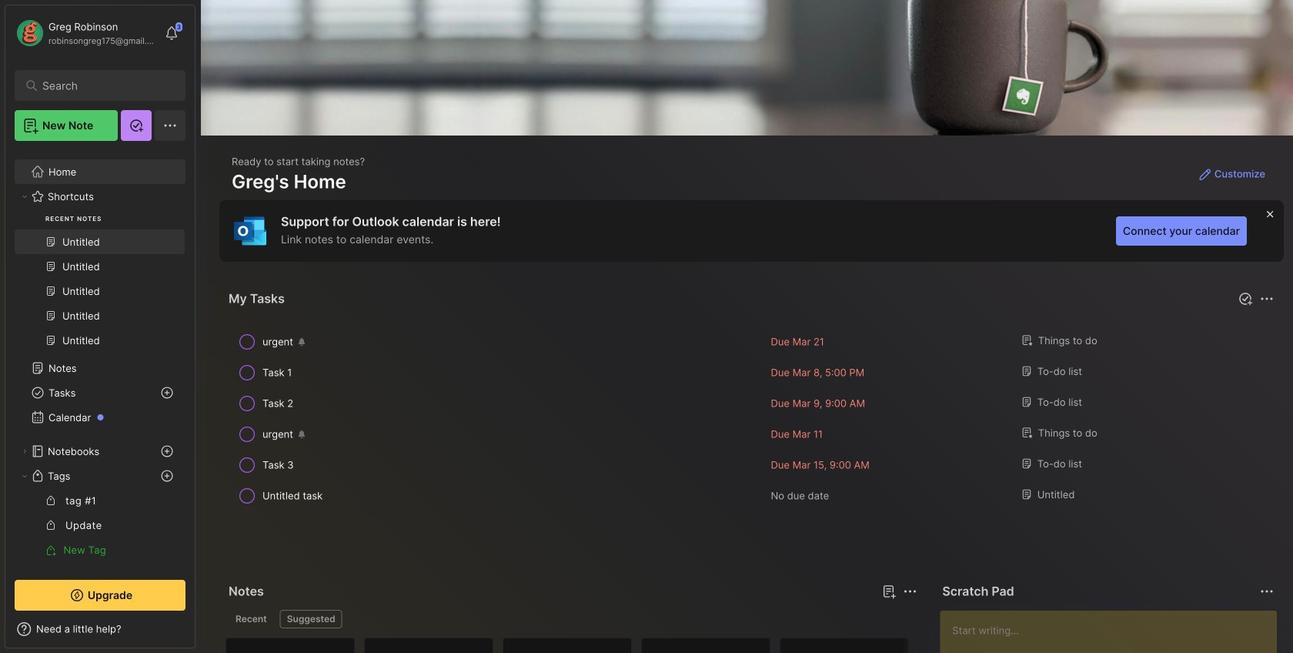 Task type: locate. For each thing, give the bounding box(es) containing it.
1 vertical spatial row group
[[226, 638, 1294, 653]]

main element
[[0, 0, 200, 653]]

0 vertical spatial row group
[[226, 327, 1278, 511]]

row group
[[226, 327, 1278, 511], [226, 638, 1294, 653]]

more actions image
[[901, 582, 920, 601]]

More actions field
[[900, 581, 921, 602]]

2 row group from the top
[[226, 638, 1294, 653]]

tab
[[229, 610, 274, 628], [280, 610, 342, 628]]

WHAT'S NEW field
[[5, 617, 195, 641]]

1 horizontal spatial tab
[[280, 610, 342, 628]]

tab list
[[229, 610, 915, 628]]

0 vertical spatial group
[[15, 115, 185, 362]]

Account field
[[15, 18, 157, 49]]

none search field inside the main element
[[42, 76, 165, 95]]

Search text field
[[42, 79, 165, 93]]

tree
[[5, 90, 195, 621]]

group
[[15, 115, 185, 362], [15, 488, 185, 562]]

1 vertical spatial group
[[15, 488, 185, 562]]

None search field
[[42, 76, 165, 95]]

click to collapse image
[[194, 625, 206, 643]]

expand notebooks image
[[20, 447, 29, 456]]

1 row group from the top
[[226, 327, 1278, 511]]

0 horizontal spatial tab
[[229, 610, 274, 628]]

expand tags image
[[20, 471, 29, 481]]



Task type: vqa. For each thing, say whether or not it's contained in the screenshot.
THUMBNAIL
no



Task type: describe. For each thing, give the bounding box(es) containing it.
2 group from the top
[[15, 488, 185, 562]]

1 group from the top
[[15, 115, 185, 362]]

2 tab from the left
[[280, 610, 342, 628]]

tree inside the main element
[[5, 90, 195, 621]]

Start writing… text field
[[953, 611, 1277, 653]]

new task image
[[1238, 291, 1254, 306]]

1 tab from the left
[[229, 610, 274, 628]]



